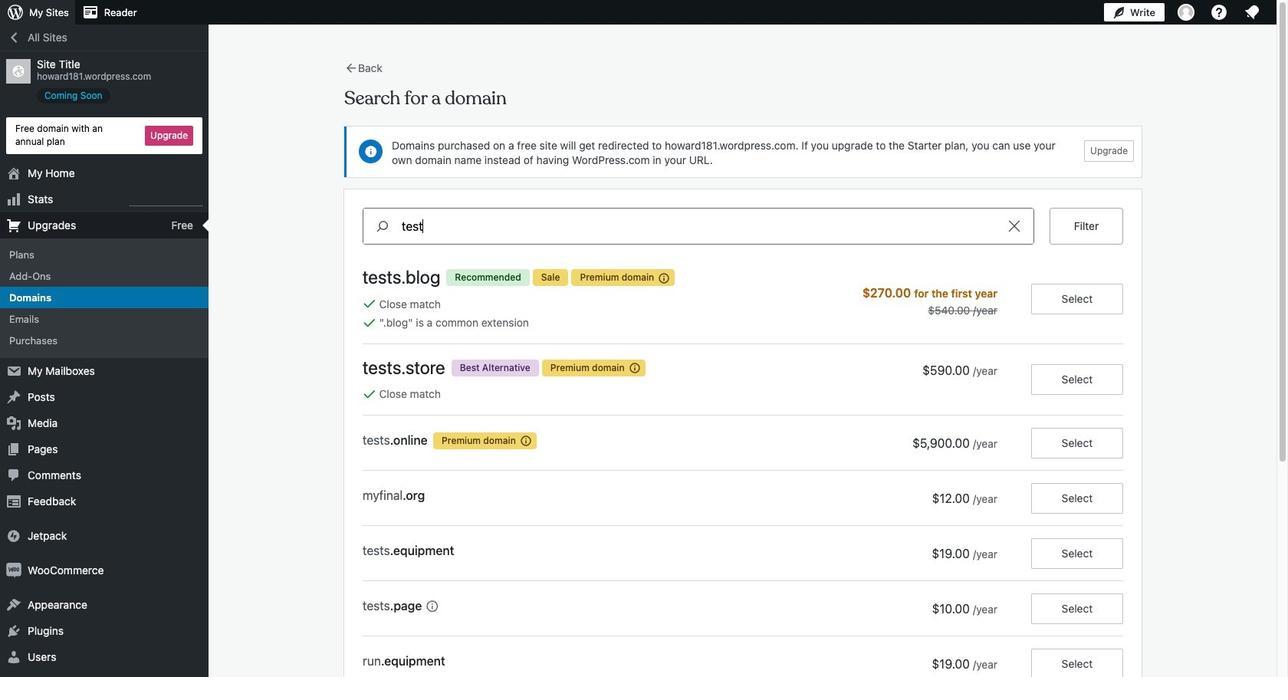 Task type: locate. For each thing, give the bounding box(es) containing it.
0 horizontal spatial more information image
[[520, 435, 532, 447]]

1 vertical spatial img image
[[6, 562, 21, 578]]

open search image
[[363, 217, 402, 235]]

close search image
[[995, 217, 1034, 235]]

2 img image from the top
[[6, 562, 21, 578]]

0 vertical spatial img image
[[6, 528, 21, 543]]

2 vertical spatial more information image
[[520, 435, 532, 447]]

None search field
[[363, 208, 1034, 245]]

1 vertical spatial more information image
[[628, 362, 641, 375]]

manage your notifications image
[[1243, 3, 1261, 21]]

my profile image
[[1178, 4, 1195, 21]]

img image
[[6, 528, 21, 543], [6, 562, 21, 578]]

highest hourly views 0 image
[[130, 196, 202, 206]]

more information image
[[658, 272, 670, 284], [628, 362, 641, 375], [520, 435, 532, 447]]

2 horizontal spatial more information image
[[658, 272, 670, 284]]



Task type: vqa. For each thing, say whether or not it's contained in the screenshot.
closed icon
no



Task type: describe. For each thing, give the bounding box(es) containing it.
What would you like your domain name to be? search field
[[402, 209, 995, 244]]

more information image
[[425, 599, 439, 613]]

help image
[[1210, 3, 1228, 21]]

0 vertical spatial more information image
[[658, 272, 670, 284]]

1 img image from the top
[[6, 528, 21, 543]]

1 horizontal spatial more information image
[[628, 362, 641, 375]]



